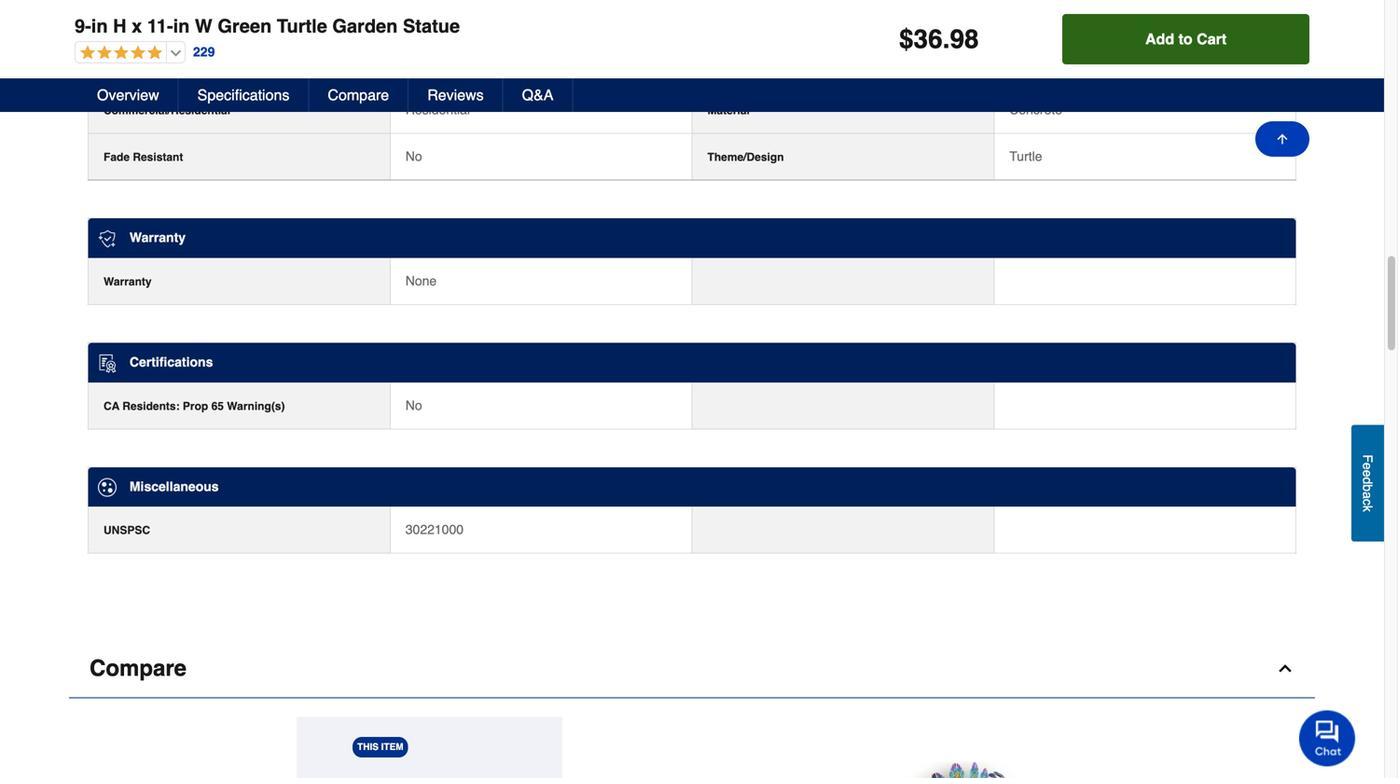 Task type: locate. For each thing, give the bounding box(es) containing it.
1 vertical spatial no
[[406, 398, 422, 413]]

miscellaneous
[[130, 479, 219, 494]]

a
[[1361, 491, 1376, 499]]

1 horizontal spatial in
[[173, 15, 190, 37]]

0 horizontal spatial in
[[91, 15, 108, 37]]

1 horizontal spatial turtle
[[1010, 149, 1043, 164]]

resistant
[[133, 151, 183, 164]]

no for fade resistant
[[406, 149, 422, 164]]

in
[[91, 15, 108, 37], [173, 15, 190, 37]]

65
[[211, 400, 224, 413]]

compare
[[328, 86, 389, 104], [90, 655, 187, 681]]

c
[[1361, 499, 1376, 505]]

reviews
[[428, 86, 484, 104]]

2 in from the left
[[173, 15, 190, 37]]

specifications button
[[179, 78, 309, 112]]

1 vertical spatial compare button
[[69, 640, 1316, 698]]

$ 36 . 98
[[899, 24, 979, 54]]

cart
[[1197, 30, 1227, 48]]

0 vertical spatial turtle
[[277, 15, 327, 37]]

in left w
[[173, 15, 190, 37]]

green
[[218, 15, 272, 37]]

b
[[1361, 484, 1376, 492]]

9-in h x 11-in w green turtle garden statue
[[75, 15, 460, 37]]

add to cart button
[[1063, 14, 1310, 64]]

overview button
[[78, 78, 179, 112]]

none
[[406, 273, 437, 288]]

notes image
[[98, 62, 113, 76]]

features
[[126, 60, 180, 75]]

warranty down resistant
[[130, 230, 186, 245]]

add
[[1146, 30, 1175, 48]]

h
[[113, 15, 126, 37]]

0 horizontal spatial compare
[[90, 655, 187, 681]]

fade resistant
[[104, 151, 183, 164]]

1 e from the top
[[1361, 462, 1376, 470]]

chat invite button image
[[1300, 710, 1357, 767]]

f
[[1361, 454, 1376, 462]]

in left h
[[91, 15, 108, 37]]

f e e d b a c k
[[1361, 454, 1376, 512]]

turtle
[[277, 15, 327, 37], [1010, 149, 1043, 164]]

e up the d
[[1361, 462, 1376, 470]]

chevron up image
[[1276, 659, 1295, 678]]

theme/design
[[708, 151, 784, 164]]

1 no from the top
[[406, 149, 422, 164]]

turtle right green
[[277, 15, 327, 37]]

e
[[1361, 462, 1376, 470], [1361, 470, 1376, 477]]

2 no from the top
[[406, 398, 422, 413]]

0 horizontal spatial turtle
[[277, 15, 327, 37]]

229
[[193, 44, 215, 59]]

alpine corporation 23-in h x 12-in w garden statue image
[[885, 754, 1039, 778]]

turtle down concrete
[[1010, 149, 1043, 164]]

q&a
[[522, 86, 554, 104]]

warranty
[[130, 230, 186, 245], [104, 275, 152, 288]]

no
[[406, 149, 422, 164], [406, 398, 422, 413]]

residential
[[406, 102, 470, 117]]

0 vertical spatial no
[[406, 149, 422, 164]]

d
[[1361, 477, 1376, 484]]

compare button
[[309, 78, 409, 112], [69, 640, 1316, 698]]

add to cart
[[1146, 30, 1227, 48]]

1 vertical spatial turtle
[[1010, 149, 1043, 164]]

0 vertical spatial compare
[[328, 86, 389, 104]]

warranty up certifications
[[104, 275, 152, 288]]

arrow up image
[[1275, 132, 1290, 146]]

e up b on the right of page
[[1361, 470, 1376, 477]]



Task type: describe. For each thing, give the bounding box(es) containing it.
ca residents: prop 65 warning(s)
[[104, 400, 285, 413]]

this item
[[357, 742, 404, 753]]

1 in from the left
[[91, 15, 108, 37]]

k
[[1361, 505, 1376, 512]]

no for ca residents: prop 65 warning(s)
[[406, 398, 422, 413]]

to
[[1179, 30, 1193, 48]]

concrete
[[1010, 102, 1063, 117]]

2 e from the top
[[1361, 470, 1376, 477]]

xbrand 14-in h x 16-in w brown turtle garden statue image
[[1152, 754, 1306, 778]]

0 vertical spatial compare button
[[309, 78, 409, 112]]

prop
[[183, 400, 208, 413]]

11-
[[147, 15, 173, 37]]

this
[[357, 742, 379, 753]]

statue
[[403, 15, 460, 37]]

reviews button
[[409, 78, 504, 112]]

30221000
[[406, 522, 464, 537]]

material
[[708, 104, 750, 117]]

fade
[[104, 151, 130, 164]]

ca
[[104, 400, 120, 413]]

x
[[132, 15, 142, 37]]

0 vertical spatial warranty
[[130, 230, 186, 245]]

$
[[899, 24, 914, 54]]

overview
[[97, 86, 159, 104]]

98
[[950, 24, 979, 54]]

9-
[[75, 15, 91, 37]]

.
[[943, 24, 950, 54]]

residents:
[[122, 400, 180, 413]]

unspsc
[[104, 524, 150, 537]]

w
[[195, 15, 213, 37]]

specifications
[[198, 86, 290, 104]]

1 vertical spatial warranty
[[104, 275, 152, 288]]

q&a button
[[504, 78, 573, 112]]

garden
[[333, 15, 398, 37]]

item
[[381, 742, 404, 753]]

36
[[914, 24, 943, 54]]

warning(s)
[[227, 400, 285, 413]]

certifications
[[130, 355, 213, 369]]

commercial/residential
[[104, 104, 231, 117]]

4.9 stars image
[[76, 45, 162, 62]]

1 vertical spatial compare
[[90, 655, 187, 681]]

f e e d b a c k button
[[1352, 425, 1385, 541]]

1 horizontal spatial compare
[[328, 86, 389, 104]]



Task type: vqa. For each thing, say whether or not it's contained in the screenshot.
plus image at the left bottom of the page
no



